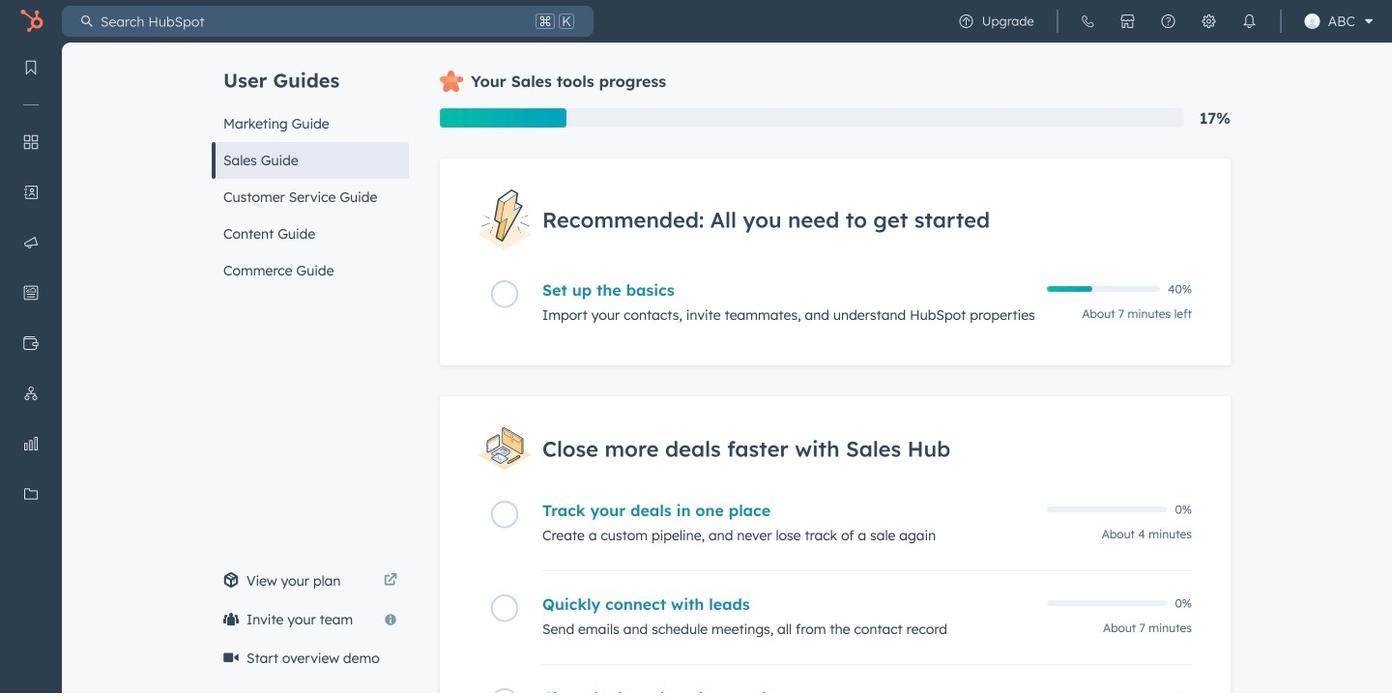 Task type: vqa. For each thing, say whether or not it's contained in the screenshot.
first 'link opens in a new window' icon from the bottom
yes



Task type: locate. For each thing, give the bounding box(es) containing it.
bookmarks primary navigation item image
[[23, 60, 39, 75]]

settings image
[[1202, 14, 1217, 29]]

progress bar
[[440, 108, 567, 128]]

notifications image
[[1242, 14, 1258, 29]]

0 horizontal spatial menu
[[0, 43, 62, 645]]

user guides element
[[212, 43, 409, 289]]

[object object] complete progress bar
[[1047, 286, 1093, 292]]

menu
[[947, 0, 1381, 43], [0, 43, 62, 645]]

link opens in a new window image
[[384, 574, 397, 588]]

help image
[[1161, 14, 1177, 29]]



Task type: describe. For each thing, give the bounding box(es) containing it.
marketplaces image
[[1121, 14, 1136, 29]]

1 horizontal spatial menu
[[947, 0, 1381, 43]]

link opens in a new window image
[[384, 570, 397, 593]]

generic name image
[[1305, 14, 1321, 29]]

Search HubSpot search field
[[93, 6, 532, 37]]



